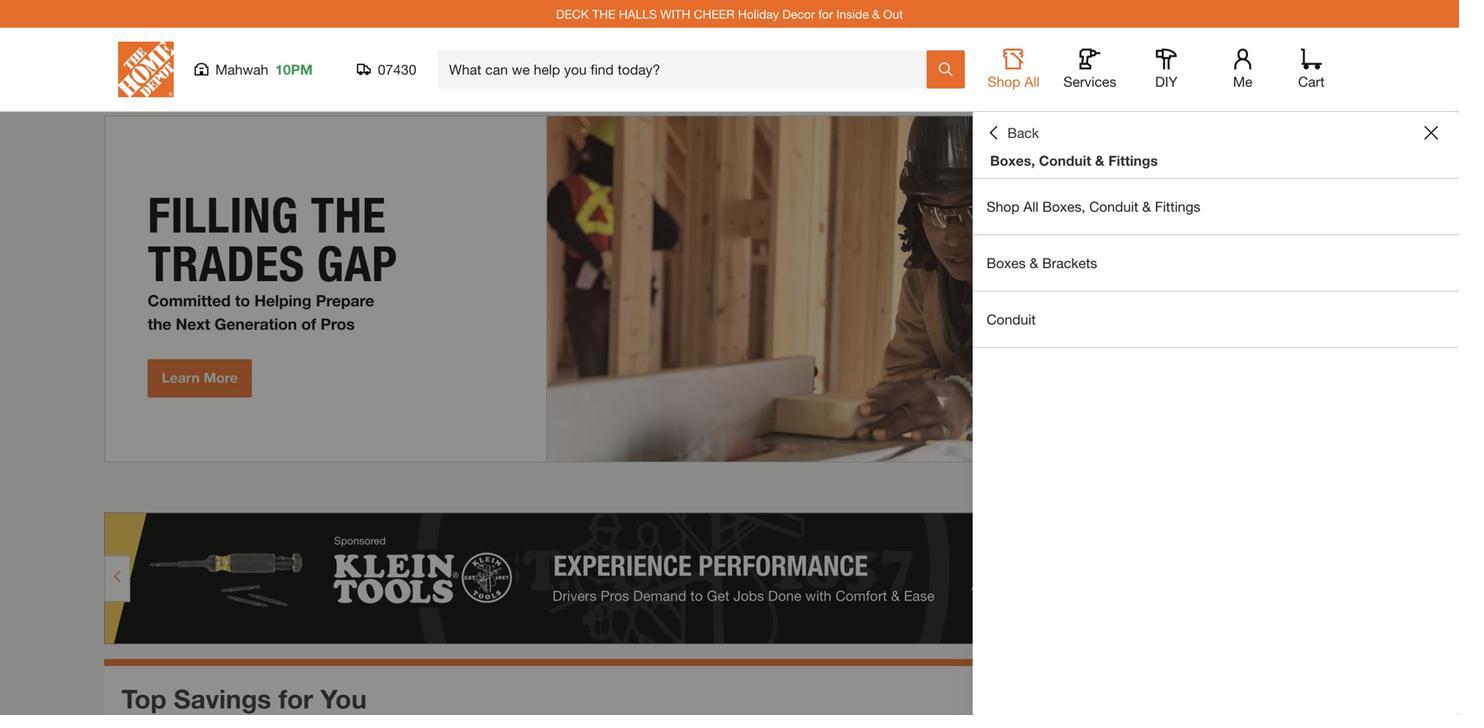 Task type: describe. For each thing, give the bounding box(es) containing it.
& down the boxes, conduit & fittings
[[1143, 199, 1151, 215]]

you
[[321, 684, 367, 715]]

holiday
[[738, 7, 779, 21]]

back
[[1008, 125, 1039, 141]]

the home depot logo image
[[118, 42, 174, 97]]

& left out
[[872, 7, 880, 21]]

me
[[1233, 73, 1253, 90]]

with
[[660, 7, 691, 21]]

1 vertical spatial conduit
[[1090, 199, 1139, 215]]

decor
[[783, 7, 815, 21]]

out
[[883, 7, 903, 21]]

0 vertical spatial fittings
[[1109, 152, 1158, 169]]

image for filling the trades gap committed to helping prepare  the next generation of pros image
[[104, 116, 1355, 463]]

savings
[[174, 684, 271, 715]]

What can we help you find today? search field
[[449, 51, 926, 88]]

shop all button
[[986, 49, 1042, 90]]

halls
[[619, 7, 657, 21]]

shop all boxes, conduit & fittings
[[987, 199, 1201, 215]]

deck the halls with cheer holiday decor for inside & out
[[556, 7, 903, 21]]

& right boxes
[[1030, 255, 1039, 271]]

diy button
[[1139, 49, 1195, 90]]

07430 button
[[357, 61, 417, 78]]

all for shop all boxes, conduit & fittings
[[1024, 199, 1039, 215]]

drawer close image
[[1425, 126, 1439, 140]]

boxes & brackets
[[987, 255, 1098, 271]]

10pm
[[275, 61, 313, 78]]

shop all boxes, conduit & fittings link
[[973, 179, 1459, 235]]

inside
[[837, 7, 869, 21]]

shop for shop all
[[988, 73, 1021, 90]]

feedback link image
[[1436, 294, 1459, 387]]

2 vertical spatial conduit
[[987, 311, 1036, 328]]

cart link
[[1293, 49, 1331, 90]]



Task type: vqa. For each thing, say whether or not it's contained in the screenshot.
CONDUIT
yes



Task type: locate. For each thing, give the bounding box(es) containing it.
& up shop all boxes, conduit & fittings
[[1095, 152, 1105, 169]]

shop inside button
[[988, 73, 1021, 90]]

diy
[[1156, 73, 1178, 90]]

all for shop all
[[1025, 73, 1040, 90]]

top
[[122, 684, 167, 715]]

services button
[[1062, 49, 1118, 90]]

1 vertical spatial shop
[[987, 199, 1020, 215]]

boxes, down the boxes, conduit & fittings
[[1043, 199, 1086, 215]]

fittings
[[1109, 152, 1158, 169], [1155, 199, 1201, 215]]

conduit down back
[[1039, 152, 1092, 169]]

0 horizontal spatial for
[[279, 684, 313, 715]]

shop up boxes
[[987, 199, 1020, 215]]

&
[[872, 7, 880, 21], [1095, 152, 1105, 169], [1143, 199, 1151, 215], [1030, 255, 1039, 271]]

for left inside on the top of the page
[[819, 7, 833, 21]]

0 vertical spatial for
[[819, 7, 833, 21]]

brackets
[[1042, 255, 1098, 271]]

1 vertical spatial for
[[279, 684, 313, 715]]

boxes, down back button
[[990, 152, 1035, 169]]

conduit link
[[973, 292, 1459, 347]]

boxes, conduit & fittings
[[990, 152, 1158, 169]]

conduit down boxes
[[987, 311, 1036, 328]]

shop for shop all boxes, conduit & fittings
[[987, 199, 1020, 215]]

all
[[1025, 73, 1040, 90], [1024, 199, 1039, 215]]

07430
[[378, 61, 417, 78]]

mahwah
[[215, 61, 268, 78]]

cart
[[1299, 73, 1325, 90]]

all up boxes & brackets
[[1024, 199, 1039, 215]]

back button
[[987, 124, 1039, 142]]

menu containing shop all boxes, conduit & fittings
[[973, 179, 1459, 348]]

0 vertical spatial all
[[1025, 73, 1040, 90]]

shop
[[988, 73, 1021, 90], [987, 199, 1020, 215]]

shop all
[[988, 73, 1040, 90]]

shop up back button
[[988, 73, 1021, 90]]

1 vertical spatial fittings
[[1155, 199, 1201, 215]]

deck
[[556, 7, 589, 21]]

boxes & brackets link
[[973, 235, 1459, 291]]

top savings for you
[[122, 684, 367, 715]]

1 horizontal spatial boxes,
[[1043, 199, 1086, 215]]

shop inside menu
[[987, 199, 1020, 215]]

all inside the shop all button
[[1025, 73, 1040, 90]]

boxes
[[987, 255, 1026, 271]]

fittings up shop all boxes, conduit & fittings
[[1109, 152, 1158, 169]]

deck the halls with cheer holiday decor for inside & out link
[[556, 7, 903, 21]]

1 vertical spatial all
[[1024, 199, 1039, 215]]

1 horizontal spatial for
[[819, 7, 833, 21]]

mahwah 10pm
[[215, 61, 313, 78]]

conduit
[[1039, 152, 1092, 169], [1090, 199, 1139, 215], [987, 311, 1036, 328]]

the
[[592, 7, 616, 21]]

0 vertical spatial shop
[[988, 73, 1021, 90]]

0 horizontal spatial boxes,
[[990, 152, 1035, 169]]

conduit down the boxes, conduit & fittings
[[1090, 199, 1139, 215]]

fittings up boxes & brackets link
[[1155, 199, 1201, 215]]

boxes,
[[990, 152, 1035, 169], [1043, 199, 1086, 215]]

for left you
[[279, 684, 313, 715]]

services
[[1064, 73, 1117, 90]]

for
[[819, 7, 833, 21], [279, 684, 313, 715]]

all inside shop all boxes, conduit & fittings link
[[1024, 199, 1039, 215]]

0 vertical spatial conduit
[[1039, 152, 1092, 169]]

0 vertical spatial boxes,
[[990, 152, 1035, 169]]

1 vertical spatial boxes,
[[1043, 199, 1086, 215]]

menu
[[973, 179, 1459, 348]]

cheer
[[694, 7, 735, 21]]

me button
[[1215, 49, 1271, 90]]

all up back
[[1025, 73, 1040, 90]]



